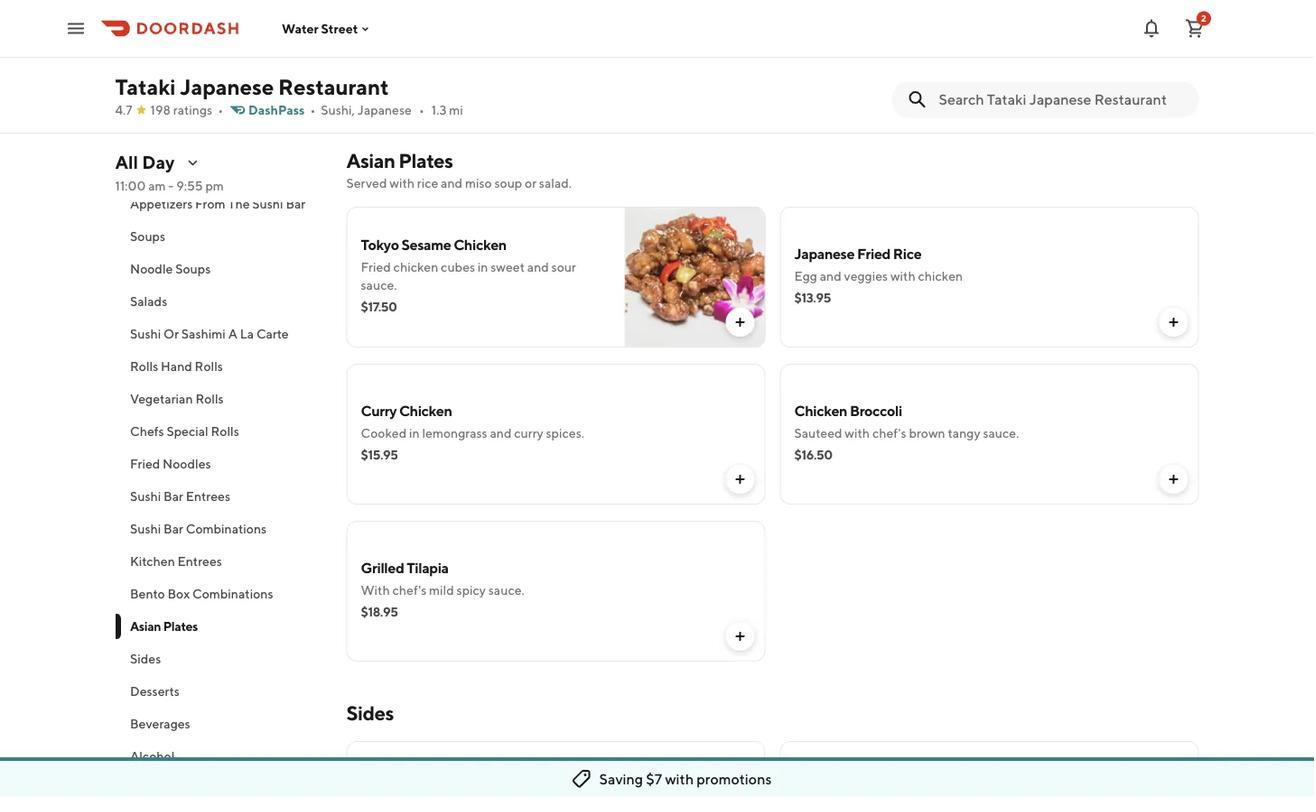 Task type: vqa. For each thing, say whether or not it's contained in the screenshot.
Juice
no



Task type: locate. For each thing, give the bounding box(es) containing it.
plates down 'box'
[[163, 619, 197, 634]]

1 horizontal spatial japanese
[[357, 103, 412, 117]]

1 vertical spatial sides
[[346, 702, 394, 725]]

1 vertical spatial add item to cart image
[[1166, 315, 1181, 330]]

1 vertical spatial sauce.
[[983, 426, 1019, 441]]

1 vertical spatial asian
[[130, 619, 161, 634]]

entrees inside button
[[177, 554, 222, 569]]

mi
[[449, 103, 463, 117]]

add item to cart image for curry chicken
[[733, 472, 747, 487]]

0 vertical spatial in
[[478, 260, 488, 275]]

entrees up sushi bar combinations
[[185, 489, 230, 504]]

4.7
[[115, 103, 132, 117]]

hand
[[160, 359, 192, 374]]

chicken inside chicken broccoli sauteed with chef's brown tangy sauce. $16.50
[[794, 402, 847, 420]]

sides
[[130, 652, 161, 667], [346, 702, 394, 725]]

1 vertical spatial in
[[409, 426, 420, 441]]

• left 1.3
[[419, 103, 424, 117]]

and left curry
[[490, 426, 512, 441]]

1 horizontal spatial asian
[[346, 149, 395, 173]]

fried noodles button
[[115, 448, 325, 480]]

or
[[525, 176, 537, 191]]

japanese up egg at the top of page
[[794, 245, 854, 262]]

bar right the
[[285, 196, 305, 211]]

fried up veggies
[[857, 245, 891, 262]]

3 • from the left
[[419, 103, 424, 117]]

chefs
[[130, 424, 164, 439]]

appetizers
[[130, 196, 192, 211]]

restaurant
[[278, 74, 389, 99]]

asian plates
[[130, 619, 197, 634]]

plates for asian plates served with rice and miso soup or salad.
[[399, 149, 453, 173]]

cubes
[[441, 260, 475, 275]]

1 vertical spatial add item to cart image
[[733, 472, 747, 487]]

0 horizontal spatial sauce.
[[361, 278, 397, 293]]

1 horizontal spatial chef's
[[872, 426, 906, 441]]

rolls
[[130, 359, 158, 374], [194, 359, 223, 374], [195, 392, 223, 406], [210, 424, 239, 439]]

sauce. right tangy
[[983, 426, 1019, 441]]

1 horizontal spatial in
[[478, 260, 488, 275]]

2 horizontal spatial sauce.
[[983, 426, 1019, 441]]

b2.
[[361, 16, 382, 33]]

in inside "curry chicken cooked in lemongrass and curry spices. $15.95"
[[409, 426, 420, 441]]

2 horizontal spatial •
[[419, 103, 424, 117]]

open menu image
[[65, 18, 87, 39]]

198
[[150, 103, 171, 117]]

sushi bar entrees button
[[115, 480, 325, 513]]

entrees down sushi bar combinations
[[177, 554, 222, 569]]

fried down chefs
[[130, 457, 160, 471]]

chef's down 'tilapia'
[[392, 583, 426, 598]]

chicken down sesame
[[393, 260, 438, 275]]

2 vertical spatial sauce.
[[488, 583, 524, 598]]

3 add item to cart image from the top
[[733, 629, 747, 644]]

sauce. inside grilled tilapia with chef's mild spicy sauce. $18.95
[[488, 583, 524, 598]]

with down rice
[[890, 269, 916, 284]]

2 horizontal spatial japanese
[[794, 245, 854, 262]]

and inside asian plates served with rice and miso soup or salad.
[[441, 176, 462, 191]]

0 horizontal spatial chicken
[[399, 402, 452, 420]]

2 add item to cart image from the top
[[1166, 315, 1181, 330]]

chicken up sauteed
[[794, 402, 847, 420]]

0 vertical spatial combinations
[[185, 522, 266, 536]]

1 vertical spatial bar
[[163, 489, 183, 504]]

rolls hand rolls
[[130, 359, 223, 374]]

carte
[[256, 326, 288, 341]]

chicken down rice
[[918, 269, 963, 284]]

or
[[163, 326, 178, 341]]

bar
[[285, 196, 305, 211], [163, 489, 183, 504], [163, 522, 183, 536]]

desserts
[[130, 684, 179, 699]]

0 horizontal spatial chicken
[[393, 260, 438, 275]]

chefs special rolls button
[[115, 415, 325, 448]]

$7
[[646, 771, 662, 788]]

1 vertical spatial japanese
[[357, 103, 412, 117]]

1 horizontal spatial plates
[[399, 149, 453, 173]]

chicken inside tokyo sesame chicken fried chicken cubes in sweet and sour sauce. $17.50
[[454, 236, 507, 253]]

sauce. up $17.50
[[361, 278, 397, 293]]

vegetarian rolls
[[130, 392, 223, 406]]

bento
[[130, 587, 165, 601]]

1 horizontal spatial sides
[[346, 702, 394, 725]]

bar down fried noodles
[[163, 489, 183, 504]]

0 horizontal spatial in
[[409, 426, 420, 441]]

soups right noodle
[[175, 261, 210, 276]]

chicken up lemongrass in the bottom left of the page
[[399, 402, 452, 420]]

1 horizontal spatial chicken
[[918, 269, 963, 284]]

spices.
[[546, 426, 584, 441]]

1 horizontal spatial •
[[310, 103, 315, 117]]

add item to cart image for chicken broccoli
[[1166, 472, 1181, 487]]

1 horizontal spatial fried
[[361, 260, 391, 275]]

and inside tokyo sesame chicken fried chicken cubes in sweet and sour sauce. $17.50
[[527, 260, 549, 275]]

sushi down fried noodles
[[130, 489, 161, 504]]

asian for asian plates
[[130, 619, 161, 634]]

1 horizontal spatial soups
[[175, 261, 210, 276]]

japanese up the ratings
[[180, 74, 274, 99]]

in right "cooked"
[[409, 426, 420, 441]]

0 vertical spatial asian
[[346, 149, 395, 173]]

veggies
[[844, 269, 888, 284]]

• for sushi, japanese • 1.3 mi
[[419, 103, 424, 117]]

plates inside asian plates served with rice and miso soup or salad.
[[399, 149, 453, 173]]

0 horizontal spatial soups
[[130, 229, 165, 244]]

1 add item to cart image from the top
[[1166, 77, 1181, 91]]

combinations down sushi bar entrees button
[[185, 522, 266, 536]]

asian inside asian plates served with rice and miso soup or salad.
[[346, 149, 395, 173]]

0 horizontal spatial chef's
[[392, 583, 426, 598]]

1 vertical spatial combinations
[[192, 587, 273, 601]]

the
[[228, 196, 249, 211]]

menus image
[[186, 155, 200, 170]]

sides button
[[115, 643, 325, 676]]

and right egg at the top of page
[[820, 269, 841, 284]]

sushi inside button
[[130, 489, 161, 504]]

plates up rice
[[399, 149, 453, 173]]

0 vertical spatial sides
[[130, 652, 161, 667]]

chicken inside tokyo sesame chicken fried chicken cubes in sweet and sour sauce. $17.50
[[393, 260, 438, 275]]

combinations
[[185, 522, 266, 536], [192, 587, 273, 601]]

chicken inside 'japanese fried rice egg and veggies with chicken $13.95'
[[918, 269, 963, 284]]

2 vertical spatial japanese
[[794, 245, 854, 262]]

in left sweet
[[478, 260, 488, 275]]

a
[[228, 326, 237, 341]]

$15.95
[[361, 448, 398, 462]]

saving $7 with promotions
[[599, 771, 772, 788]]

noodles
[[162, 457, 211, 471]]

dashpass •
[[248, 103, 315, 117]]

fried down tokyo
[[361, 260, 391, 275]]

and right rice
[[441, 176, 462, 191]]

• left sushi,
[[310, 103, 315, 117]]

combinations down kitchen entrees button
[[192, 587, 273, 601]]

sushi up kitchen
[[130, 522, 161, 536]]

ratings
[[173, 103, 212, 117]]

saving
[[599, 771, 643, 788]]

sushi for sushi bar combinations
[[130, 522, 161, 536]]

$18.95
[[361, 605, 398, 620]]

soups up noodle
[[130, 229, 165, 244]]

sauce. right the spicy in the left bottom of the page
[[488, 583, 524, 598]]

fried inside tokyo sesame chicken fried chicken cubes in sweet and sour sauce. $17.50
[[361, 260, 391, 275]]

3 add item to cart image from the top
[[1166, 472, 1181, 487]]

tilapia
[[407, 560, 449, 577]]

chefs special rolls
[[130, 424, 239, 439]]

0 horizontal spatial $26.95
[[361, 43, 400, 58]]

1 • from the left
[[218, 103, 223, 117]]

rolls right "hand"
[[194, 359, 223, 374]]

0 horizontal spatial plates
[[163, 619, 197, 634]]

• right the ratings
[[218, 103, 223, 117]]

chicken
[[393, 260, 438, 275], [918, 269, 963, 284]]

japanese fried rice egg and veggies with chicken $13.95
[[794, 245, 963, 305]]

0 vertical spatial add item to cart image
[[1166, 77, 1181, 91]]

japanese right sushi,
[[357, 103, 412, 117]]

0 vertical spatial japanese
[[180, 74, 274, 99]]

la
[[239, 326, 253, 341]]

0 vertical spatial add item to cart image
[[733, 315, 747, 330]]

and left sour
[[527, 260, 549, 275]]

promotions
[[697, 771, 772, 788]]

fried
[[857, 245, 891, 262], [361, 260, 391, 275], [130, 457, 160, 471]]

sushi bar combinations
[[130, 522, 266, 536]]

asian down bento
[[130, 619, 161, 634]]

beverages button
[[115, 708, 325, 741]]

2 add item to cart image from the top
[[733, 472, 747, 487]]

0 horizontal spatial asian
[[130, 619, 161, 634]]

chicken up the cubes
[[454, 236, 507, 253]]

chef's down 'broccoli' at the right of the page
[[872, 426, 906, 441]]

pm
[[205, 178, 224, 193]]

bar inside button
[[163, 489, 183, 504]]

salad.
[[539, 176, 572, 191]]

with
[[389, 176, 415, 191], [890, 269, 916, 284], [845, 426, 870, 441], [665, 771, 694, 788]]

combinations for bento box combinations
[[192, 587, 273, 601]]

0 horizontal spatial •
[[218, 103, 223, 117]]

with inside 'japanese fried rice egg and veggies with chicken $13.95'
[[890, 269, 916, 284]]

1 vertical spatial entrees
[[177, 554, 222, 569]]

1 horizontal spatial sauce.
[[488, 583, 524, 598]]

bar up kitchen entrees
[[163, 522, 183, 536]]

sauteed
[[794, 426, 842, 441]]

all day
[[115, 152, 175, 173]]

1 vertical spatial plates
[[163, 619, 197, 634]]

2 vertical spatial add item to cart image
[[1166, 472, 1181, 487]]

0 vertical spatial bar
[[285, 196, 305, 211]]

11:00 am - 9:55 pm
[[115, 178, 224, 193]]

with down 'broccoli' at the right of the page
[[845, 426, 870, 441]]

b2. salmon teriyaki & shrimp tempura roll image
[[625, 0, 765, 109]]

0 vertical spatial chef's
[[872, 426, 906, 441]]

2 horizontal spatial fried
[[857, 245, 891, 262]]

teriyaki
[[434, 16, 483, 33]]

1 vertical spatial soups
[[175, 261, 210, 276]]

0 horizontal spatial fried
[[130, 457, 160, 471]]

with left rice
[[389, 176, 415, 191]]

2 vertical spatial bar
[[163, 522, 183, 536]]

1 add item to cart image from the top
[[733, 315, 747, 330]]

add item to cart image
[[733, 315, 747, 330], [733, 472, 747, 487], [733, 629, 747, 644]]

sushi left or
[[130, 326, 161, 341]]

curry
[[361, 402, 397, 420]]

2 $26.95 from the left
[[794, 43, 834, 58]]

Item Search search field
[[939, 89, 1184, 109]]

rolls left "hand"
[[130, 359, 158, 374]]

add item to cart image
[[1166, 77, 1181, 91], [1166, 315, 1181, 330], [1166, 472, 1181, 487]]

1 horizontal spatial $26.95
[[794, 43, 834, 58]]

asian up the served
[[346, 149, 395, 173]]

cooked
[[361, 426, 407, 441]]

day
[[142, 152, 175, 173]]

•
[[218, 103, 223, 117], [310, 103, 315, 117], [419, 103, 424, 117]]

1 vertical spatial chef's
[[392, 583, 426, 598]]

1 $26.95 from the left
[[361, 43, 400, 58]]

0 horizontal spatial japanese
[[180, 74, 274, 99]]

1 horizontal spatial chicken
[[454, 236, 507, 253]]

add item to cart image for japanese fried rice
[[1166, 315, 1181, 330]]

served
[[346, 176, 387, 191]]

sushi
[[252, 196, 283, 211], [130, 326, 161, 341], [130, 489, 161, 504], [130, 522, 161, 536]]

0 vertical spatial sauce.
[[361, 278, 397, 293]]

0 vertical spatial entrees
[[185, 489, 230, 504]]

chicken broccoli sauteed with chef's brown tangy sauce. $16.50
[[794, 402, 1019, 462]]

2 vertical spatial add item to cart image
[[733, 629, 747, 644]]

0 vertical spatial plates
[[399, 149, 453, 173]]

sushi bar combinations button
[[115, 513, 325, 546]]

appetizers from the sushi bar button
[[115, 188, 325, 220]]

kitchen
[[130, 554, 175, 569]]

chicken inside "curry chicken cooked in lemongrass and curry spices. $15.95"
[[399, 402, 452, 420]]

0 horizontal spatial sides
[[130, 652, 161, 667]]

asian for asian plates served with rice and miso soup or salad.
[[346, 149, 395, 173]]

fried inside button
[[130, 457, 160, 471]]

2 horizontal spatial chicken
[[794, 402, 847, 420]]

in
[[478, 260, 488, 275], [409, 426, 420, 441]]



Task type: describe. For each thing, give the bounding box(es) containing it.
with inside asian plates served with rice and miso soup or salad.
[[389, 176, 415, 191]]

japanese for sushi,
[[357, 103, 412, 117]]

$16.50
[[794, 448, 833, 462]]

vegetarian rolls button
[[115, 383, 325, 415]]

shrimp
[[498, 16, 543, 33]]

grilled
[[361, 560, 404, 577]]

tangy
[[948, 426, 980, 441]]

tokyo sesame chicken fried chicken cubes in sweet and sour sauce. $17.50
[[361, 236, 576, 314]]

desserts button
[[115, 676, 325, 708]]

bento box combinations button
[[115, 578, 325, 611]]

tokyo sesame chicken image
[[625, 207, 765, 348]]

rolls hand rolls button
[[115, 350, 325, 383]]

water street button
[[282, 21, 372, 36]]

alcohol button
[[115, 741, 325, 773]]

b2. salmon teriyaki & shrimp tempura roll
[[361, 16, 630, 33]]

sushi,
[[321, 103, 355, 117]]

and inside 'japanese fried rice egg and veggies with chicken $13.95'
[[820, 269, 841, 284]]

chef's inside grilled tilapia with chef's mild spicy sauce. $18.95
[[392, 583, 426, 598]]

add item to cart image for grilled tilapia
[[733, 629, 747, 644]]

sashimi
[[181, 326, 225, 341]]

alcohol
[[130, 749, 174, 764]]

salmon
[[384, 16, 432, 33]]

chef's inside chicken broccoli sauteed with chef's brown tangy sauce. $16.50
[[872, 426, 906, 441]]

from
[[195, 196, 225, 211]]

sushi for sushi bar entrees
[[130, 489, 161, 504]]

bar for combinations
[[163, 522, 183, 536]]

sauce. inside chicken broccoli sauteed with chef's brown tangy sauce. $16.50
[[983, 426, 1019, 441]]

notification bell image
[[1141, 18, 1162, 39]]

with right the $7
[[665, 771, 694, 788]]

broccoli
[[850, 402, 902, 420]]

sides inside sides button
[[130, 652, 161, 667]]

beverages
[[130, 717, 190, 732]]

japanese inside 'japanese fried rice egg and veggies with chicken $13.95'
[[794, 245, 854, 262]]

am
[[148, 178, 166, 193]]

appetizers from the sushi bar
[[130, 196, 305, 211]]

sour
[[551, 260, 576, 275]]

fried noodles
[[130, 457, 211, 471]]

$17.50
[[361, 299, 397, 314]]

salads
[[130, 294, 167, 309]]

asian plates served with rice and miso soup or salad.
[[346, 149, 572, 191]]

bento box combinations
[[130, 587, 273, 601]]

0 vertical spatial soups
[[130, 229, 165, 244]]

sauce. inside tokyo sesame chicken fried chicken cubes in sweet and sour sauce. $17.50
[[361, 278, 397, 293]]

japanese for tataki
[[180, 74, 274, 99]]

sushi bar entrees
[[130, 489, 230, 504]]

noodle
[[130, 261, 172, 276]]

sushi for sushi or sashimi a la carte
[[130, 326, 161, 341]]

entrees inside button
[[185, 489, 230, 504]]

combinations for sushi bar combinations
[[185, 522, 266, 536]]

2 • from the left
[[310, 103, 315, 117]]

street
[[321, 21, 358, 36]]

sushi right the
[[252, 196, 283, 211]]

special
[[166, 424, 208, 439]]

&
[[486, 16, 495, 33]]

curry chicken cooked in lemongrass and curry spices. $15.95
[[361, 402, 584, 462]]

water street
[[282, 21, 358, 36]]

rolls down vegetarian rolls button
[[210, 424, 239, 439]]

water
[[282, 21, 318, 36]]

sushi or sashimi a la carte
[[130, 326, 288, 341]]

2 items, open order cart image
[[1184, 18, 1206, 39]]

lemongrass
[[422, 426, 487, 441]]

and inside "curry chicken cooked in lemongrass and curry spices. $15.95"
[[490, 426, 512, 441]]

2
[[1201, 13, 1207, 23]]

-
[[168, 178, 174, 193]]

rice
[[417, 176, 438, 191]]

11:00
[[115, 178, 146, 193]]

mild
[[429, 583, 454, 598]]

soups button
[[115, 220, 325, 253]]

• for 198 ratings •
[[218, 103, 223, 117]]

roll
[[605, 16, 630, 33]]

all
[[115, 152, 138, 173]]

box
[[167, 587, 189, 601]]

brown
[[909, 426, 945, 441]]

tokyo
[[361, 236, 399, 253]]

plates for asian plates
[[163, 619, 197, 634]]

sushi or sashimi a la carte button
[[115, 318, 325, 350]]

kitchen entrees
[[130, 554, 222, 569]]

in inside tokyo sesame chicken fried chicken cubes in sweet and sour sauce. $17.50
[[478, 260, 488, 275]]

miso
[[465, 176, 492, 191]]

kitchen entrees button
[[115, 546, 325, 578]]

fried inside 'japanese fried rice egg and veggies with chicken $13.95'
[[857, 245, 891, 262]]

with
[[361, 583, 390, 598]]

2 button
[[1177, 10, 1213, 47]]

bar for entrees
[[163, 489, 183, 504]]

grilled tilapia with chef's mild spicy sauce. $18.95
[[361, 560, 524, 620]]

rice
[[893, 245, 921, 262]]

tataki japanese restaurant
[[115, 74, 389, 99]]

sesame
[[401, 236, 451, 253]]

9:55
[[176, 178, 203, 193]]

198 ratings •
[[150, 103, 223, 117]]

soup
[[494, 176, 522, 191]]

sushi, japanese • 1.3 mi
[[321, 103, 463, 117]]

with inside chicken broccoli sauteed with chef's brown tangy sauce. $16.50
[[845, 426, 870, 441]]

noodle soups button
[[115, 253, 325, 285]]

rolls down rolls hand rolls button
[[195, 392, 223, 406]]

noodle soups
[[130, 261, 210, 276]]

curry
[[514, 426, 543, 441]]



